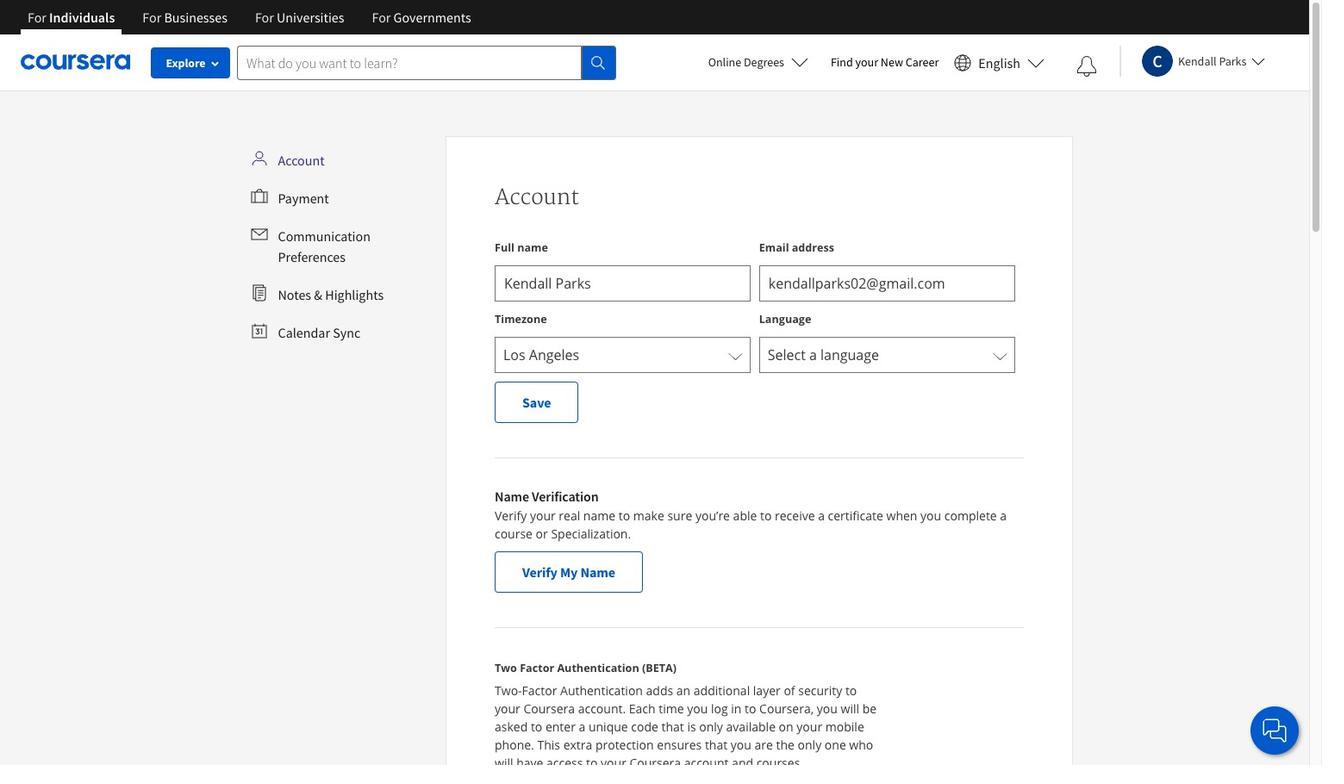 Task type: locate. For each thing, give the bounding box(es) containing it.
only
[[699, 719, 723, 735], [798, 737, 822, 753]]

0 horizontal spatial name
[[517, 240, 548, 255]]

menu
[[244, 143, 439, 350]]

for left universities
[[255, 9, 274, 26]]

receive
[[775, 508, 815, 524]]

account up full name
[[495, 184, 579, 211]]

verify inside 'link'
[[522, 564, 558, 581]]

0 vertical spatial authentication
[[557, 661, 639, 676]]

account up payment
[[278, 152, 325, 169]]

who
[[849, 737, 873, 753]]

0 horizontal spatial only
[[699, 719, 723, 735]]

0 vertical spatial verify
[[495, 508, 527, 524]]

name right my
[[580, 564, 616, 581]]

0 horizontal spatial that
[[662, 719, 684, 735]]

enter
[[546, 719, 576, 735]]

for left governments
[[372, 9, 391, 26]]

coursera up "enter"
[[524, 701, 575, 717]]

1 vertical spatial verify
[[522, 564, 558, 581]]

your inside name verification verify your real name to make sure you're able to receive a certificate when you complete a course or specialization.
[[530, 508, 556, 524]]

(beta)
[[642, 661, 677, 676]]

1 vertical spatial account
[[495, 184, 579, 211]]

factor
[[520, 661, 554, 676], [522, 683, 557, 699]]

will up 'mobile'
[[841, 701, 859, 717]]

you
[[921, 508, 941, 524], [687, 701, 708, 717], [817, 701, 838, 717], [731, 737, 752, 753]]

that up account
[[705, 737, 728, 753]]

0 horizontal spatial will
[[495, 755, 513, 765]]

when
[[887, 508, 918, 524]]

for left individuals
[[28, 9, 46, 26]]

additional
[[694, 683, 750, 699]]

for
[[28, 9, 46, 26], [143, 9, 161, 26], [255, 9, 274, 26], [372, 9, 391, 26]]

your
[[856, 54, 878, 70], [530, 508, 556, 524], [495, 701, 520, 717], [797, 719, 822, 735], [601, 755, 627, 765]]

1 for from the left
[[28, 9, 46, 26]]

complete
[[945, 508, 997, 524]]

email
[[759, 240, 789, 255]]

and
[[732, 755, 753, 765]]

career
[[906, 54, 939, 70]]

0 horizontal spatial a
[[579, 719, 586, 735]]

name up course
[[495, 488, 529, 505]]

1 horizontal spatial that
[[705, 737, 728, 753]]

coursera
[[524, 701, 575, 717], [630, 755, 681, 765]]

3 for from the left
[[255, 9, 274, 26]]

you right when
[[921, 508, 941, 524]]

a up the extra
[[579, 719, 586, 735]]

universities
[[277, 9, 344, 26]]

will
[[841, 701, 859, 717], [495, 755, 513, 765]]

None search field
[[237, 45, 616, 80]]

layer
[[753, 683, 781, 699]]

log
[[711, 701, 728, 717]]

0 horizontal spatial name
[[495, 488, 529, 505]]

to right security
[[846, 683, 857, 699]]

1 vertical spatial name
[[583, 508, 616, 524]]

email address
[[759, 240, 834, 255]]

on
[[779, 719, 794, 735]]

menu containing account
[[244, 143, 439, 350]]

to right in
[[745, 701, 756, 717]]

1 vertical spatial authentication
[[560, 683, 643, 699]]

that
[[662, 719, 684, 735], [705, 737, 728, 753]]

&
[[314, 286, 322, 303]]

save
[[522, 394, 551, 411]]

1 horizontal spatial coursera
[[630, 755, 681, 765]]

to
[[619, 508, 630, 524], [760, 508, 772, 524], [846, 683, 857, 699], [745, 701, 756, 717], [531, 719, 542, 735], [586, 755, 598, 765]]

authentication
[[557, 661, 639, 676], [560, 683, 643, 699]]

for left businesses
[[143, 9, 161, 26]]

online degrees button
[[694, 43, 822, 81]]

courses.
[[757, 755, 803, 765]]

or
[[536, 526, 548, 542]]

0 vertical spatial name
[[517, 240, 548, 255]]

degrees
[[744, 54, 784, 70]]

account
[[278, 152, 325, 169], [495, 184, 579, 211]]

save button
[[495, 382, 579, 423]]

name inside 'link'
[[580, 564, 616, 581]]

your down two-
[[495, 701, 520, 717]]

communication preferences
[[278, 228, 371, 265]]

businesses
[[164, 9, 228, 26]]

1 horizontal spatial name
[[583, 508, 616, 524]]

communication preferences link
[[244, 219, 439, 274]]

only right is
[[699, 719, 723, 735]]

my
[[560, 564, 578, 581]]

0 vertical spatial only
[[699, 719, 723, 735]]

a right complete
[[1000, 508, 1007, 524]]

What do you want to learn? text field
[[237, 45, 582, 80]]

your up or
[[530, 508, 556, 524]]

notes & highlights
[[278, 286, 384, 303]]

a
[[818, 508, 825, 524], [1000, 508, 1007, 524], [579, 719, 586, 735]]

chat with us image
[[1261, 717, 1289, 745]]

name up specialization.
[[583, 508, 616, 524]]

governments
[[394, 9, 471, 26]]

to right able
[[760, 508, 772, 524]]

you're
[[696, 508, 730, 524]]

kendall
[[1178, 53, 1217, 69]]

ensures
[[657, 737, 702, 753]]

1 horizontal spatial only
[[798, 737, 822, 753]]

verify up course
[[495, 508, 527, 524]]

coursera down ensures
[[630, 755, 681, 765]]

that down time
[[662, 719, 684, 735]]

phone.
[[495, 737, 534, 753]]

coursera image
[[21, 48, 130, 76]]

2 for from the left
[[143, 9, 161, 26]]

1 horizontal spatial a
[[818, 508, 825, 524]]

a inside two factor authentication (beta) two-factor authentication adds an additional layer of                 security to your coursera account. each time you log in to coursera,                 you will be asked to enter a unique code that is only available on                 your mobile phone. this extra protection ensures that you are the only                 one who will have access to your coursera account and courses.
[[579, 719, 586, 735]]

1 vertical spatial name
[[580, 564, 616, 581]]

will down phone.
[[495, 755, 513, 765]]

0 vertical spatial that
[[662, 719, 684, 735]]

Full name text field
[[495, 265, 751, 302]]

0 horizontal spatial account
[[278, 152, 325, 169]]

factor up "enter"
[[522, 683, 557, 699]]

1 horizontal spatial name
[[580, 564, 616, 581]]

1 horizontal spatial will
[[841, 701, 859, 717]]

0 vertical spatial will
[[841, 701, 859, 717]]

name right full
[[517, 240, 548, 255]]

factor right two
[[520, 661, 554, 676]]

for for individuals
[[28, 9, 46, 26]]

verify left my
[[522, 564, 558, 581]]

4 for from the left
[[372, 9, 391, 26]]

only right the
[[798, 737, 822, 753]]

to down the extra
[[586, 755, 598, 765]]

a right receive on the right of the page
[[818, 508, 825, 524]]

0 horizontal spatial coursera
[[524, 701, 575, 717]]

0 vertical spatial name
[[495, 488, 529, 505]]

individuals
[[49, 9, 115, 26]]

your right find
[[856, 54, 878, 70]]

account
[[684, 755, 729, 765]]

0 vertical spatial coursera
[[524, 701, 575, 717]]

you down security
[[817, 701, 838, 717]]

real
[[559, 508, 580, 524]]



Task type: describe. For each thing, give the bounding box(es) containing it.
notes & highlights link
[[244, 278, 439, 312]]

time
[[659, 701, 684, 717]]

coursera,
[[760, 701, 814, 717]]

mobile
[[826, 719, 864, 735]]

of
[[784, 683, 795, 699]]

in
[[731, 701, 742, 717]]

to up this on the left bottom
[[531, 719, 542, 735]]

verification
[[532, 488, 599, 505]]

for for governments
[[372, 9, 391, 26]]

1 vertical spatial that
[[705, 737, 728, 753]]

communication
[[278, 228, 371, 245]]

make
[[633, 508, 664, 524]]

verify my name
[[522, 564, 616, 581]]

for businesses
[[143, 9, 228, 26]]

for for universities
[[255, 9, 274, 26]]

for for businesses
[[143, 9, 161, 26]]

find your new career
[[831, 54, 939, 70]]

1 horizontal spatial account
[[495, 184, 579, 211]]

find your new career link
[[822, 52, 948, 73]]

sync
[[333, 324, 361, 341]]

0 vertical spatial account
[[278, 152, 325, 169]]

you up and
[[731, 737, 752, 753]]

2 horizontal spatial a
[[1000, 508, 1007, 524]]

banner navigation
[[14, 0, 485, 47]]

to left make
[[619, 508, 630, 524]]

explore button
[[151, 47, 230, 78]]

calendar sync
[[278, 324, 361, 341]]

two factor authentication (beta) two-factor authentication adds an additional layer of                 security to your coursera account. each time you log in to coursera,                 you will be asked to enter a unique code that is only available on                 your mobile phone. this extra protection ensures that you are the only                 one who will have access to your coursera account and courses.
[[495, 661, 877, 765]]

asked
[[495, 719, 528, 735]]

verify my name link
[[495, 552, 643, 593]]

be
[[863, 701, 877, 717]]

timezone
[[495, 312, 547, 327]]

notes
[[278, 286, 311, 303]]

two
[[495, 661, 517, 676]]

0 vertical spatial factor
[[520, 661, 554, 676]]

your right on
[[797, 719, 822, 735]]

access
[[547, 755, 583, 765]]

you up is
[[687, 701, 708, 717]]

verify inside name verification verify your real name to make sure you're able to receive a certificate when you complete a course or specialization.
[[495, 508, 527, 524]]

payment link
[[244, 181, 439, 215]]

payment
[[278, 190, 329, 207]]

two-
[[495, 683, 522, 699]]

explore
[[166, 55, 206, 71]]

address
[[792, 240, 834, 255]]

you inside name verification verify your real name to make sure you're able to receive a certificate when you complete a course or specialization.
[[921, 508, 941, 524]]

certificate
[[828, 508, 883, 524]]

this
[[537, 737, 560, 753]]

your down protection
[[601, 755, 627, 765]]

english button
[[948, 34, 1052, 91]]

1 vertical spatial will
[[495, 755, 513, 765]]

parks
[[1219, 53, 1247, 69]]

is
[[687, 719, 696, 735]]

have
[[516, 755, 543, 765]]

unique
[[589, 719, 628, 735]]

english
[[979, 54, 1021, 71]]

calendar sync link
[[244, 315, 439, 350]]

for governments
[[372, 9, 471, 26]]

1 vertical spatial coursera
[[630, 755, 681, 765]]

new
[[881, 54, 903, 70]]

available
[[726, 719, 776, 735]]

find
[[831, 54, 853, 70]]

language
[[759, 312, 811, 327]]

account link
[[244, 143, 439, 178]]

preferences
[[278, 248, 346, 265]]

adds
[[646, 683, 673, 699]]

each
[[629, 701, 656, 717]]

for individuals
[[28, 9, 115, 26]]

one
[[825, 737, 846, 753]]

are
[[755, 737, 773, 753]]

specialization.
[[551, 526, 631, 542]]

full name
[[495, 240, 548, 255]]

sure
[[668, 508, 692, 524]]

Email address text field
[[759, 265, 1015, 302]]

name inside name verification verify your real name to make sure you're able to receive a certificate when you complete a course or specialization.
[[583, 508, 616, 524]]

code
[[631, 719, 658, 735]]

protection
[[596, 737, 654, 753]]

for universities
[[255, 9, 344, 26]]

able
[[733, 508, 757, 524]]

1 vertical spatial factor
[[522, 683, 557, 699]]

security
[[798, 683, 842, 699]]

account.
[[578, 701, 626, 717]]

full
[[495, 240, 515, 255]]

the
[[776, 737, 795, 753]]

1 vertical spatial only
[[798, 737, 822, 753]]

calendar
[[278, 324, 330, 341]]

highlights
[[325, 286, 384, 303]]

online degrees
[[708, 54, 784, 70]]

an
[[677, 683, 691, 699]]

show notifications image
[[1077, 56, 1097, 77]]

c
[[1153, 50, 1163, 71]]

online
[[708, 54, 741, 70]]

name inside name verification verify your real name to make sure you're able to receive a certificate when you complete a course or specialization.
[[495, 488, 529, 505]]

name verification verify your real name to make sure you're able to receive a certificate when you complete a course or specialization.
[[495, 488, 1007, 542]]

kendall parks
[[1178, 53, 1247, 69]]

extra
[[563, 737, 592, 753]]

course
[[495, 526, 533, 542]]



Task type: vqa. For each thing, say whether or not it's contained in the screenshot.
[ 2 ]
no



